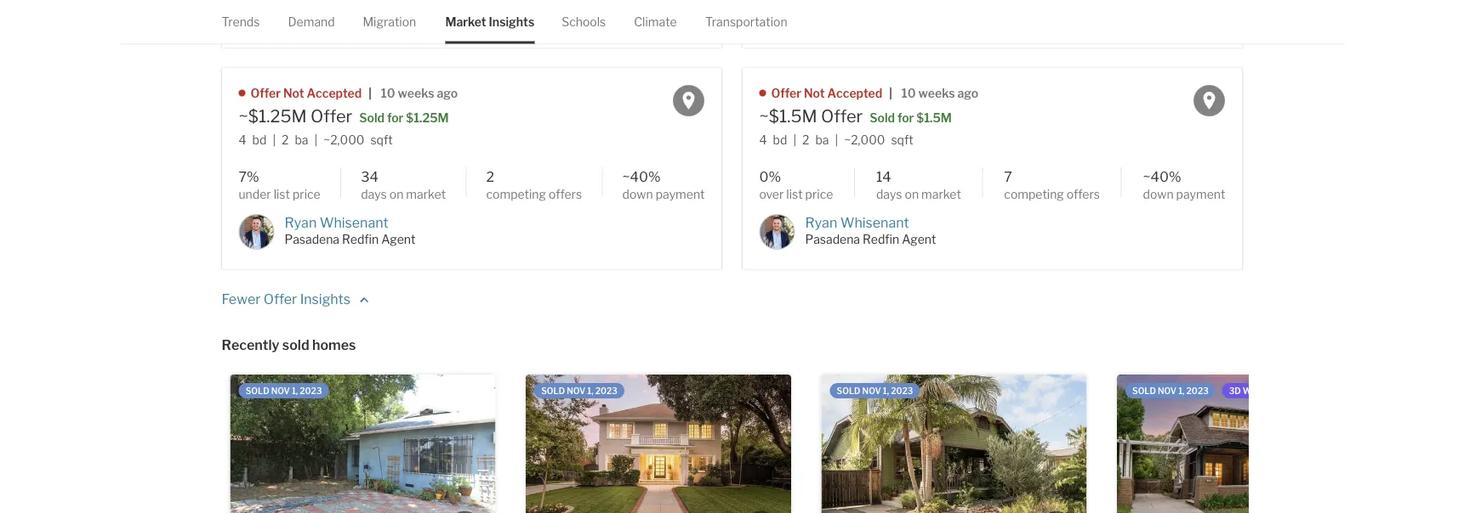 Task type: locate. For each thing, give the bounding box(es) containing it.
~
[[239, 106, 248, 127], [759, 106, 769, 127], [323, 134, 330, 148], [844, 134, 851, 148]]

1 horizontal spatial offer not accepted |
[[771, 86, 892, 101]]

2
[[282, 134, 289, 148], [802, 134, 809, 148], [486, 169, 494, 185]]

for for $1.25m
[[387, 111, 404, 126]]

1 ryan from the left
[[285, 215, 317, 231]]

1 horizontal spatial payment
[[1176, 187, 1225, 202]]

under list price
[[239, 187, 321, 202]]

2 list from the left
[[786, 187, 803, 202]]

0 horizontal spatial list
[[274, 187, 290, 202]]

sqft up 34
[[370, 134, 393, 148]]

0 horizontal spatial bd
[[252, 134, 267, 148]]

offer not accepted | up ~ $1.25m offer sold for $1.25m in the left top of the page
[[251, 86, 372, 101]]

ba down ~ $1.5m offer sold for $1.5m
[[815, 134, 829, 148]]

10
[[381, 86, 395, 101], [902, 86, 916, 101]]

0 horizontal spatial offer not accepted |
[[251, 86, 372, 101]]

0 horizontal spatial ryan whisenant button
[[285, 215, 389, 231]]

sold
[[359, 111, 385, 126], [870, 111, 895, 126]]

1 whisenant from the left
[[320, 215, 389, 231]]

agent
[[381, 11, 415, 26], [381, 233, 415, 248], [902, 233, 936, 248]]

bd up 7%
[[252, 134, 267, 148]]

1 horizontal spatial down
[[1143, 187, 1174, 202]]

1 price from the left
[[293, 187, 321, 202]]

0 horizontal spatial sold
[[359, 111, 385, 126]]

2 10 from the left
[[902, 86, 916, 101]]

1 4 from the left
[[239, 134, 246, 148]]

0 horizontal spatial 10 weeks ago
[[381, 86, 458, 101]]

pasadena right ryan whisenant image
[[805, 233, 860, 248]]

2 whisenant from the left
[[840, 215, 909, 231]]

2 competing from the left
[[1004, 187, 1064, 202]]

2 for from the left
[[897, 111, 914, 126]]

2 4 from the left
[[759, 134, 767, 148]]

offer not accepted |
[[251, 86, 372, 101], [771, 86, 892, 101]]

competing
[[486, 187, 546, 202], [1004, 187, 1064, 202]]

ryan whisenant image
[[239, 0, 274, 29], [759, 0, 795, 29], [239, 215, 274, 251]]

1 1, from the left
[[291, 387, 298, 397]]

sold for the photo of 1036 s madison ave, pasadena, ca 91106
[[1132, 387, 1156, 397]]

ryan down over list price
[[805, 215, 837, 231]]

1 4 bd | 2 ba | ~ 2,000 sqft from the left
[[239, 134, 393, 148]]

0 horizontal spatial whisenant
[[320, 215, 389, 231]]

0 horizontal spatial 4 bd | 2 ba | ~ 2,000 sqft
[[239, 134, 393, 148]]

sqft
[[370, 134, 393, 148], [891, 134, 913, 148]]

2 10 weeks ago from the left
[[902, 86, 978, 101]]

days
[[361, 187, 387, 202], [876, 187, 902, 202]]

1 horizontal spatial ago
[[957, 86, 978, 101]]

bd up 0%
[[773, 134, 787, 148]]

not up ~ $1.5m offer sold for $1.5m
[[804, 86, 825, 101]]

price
[[293, 187, 321, 202], [805, 187, 833, 202]]

sold inside ~ $1.25m offer sold for $1.25m
[[359, 111, 385, 126]]

2 ~40% from the left
[[1143, 169, 1181, 185]]

ryan whisenant button down 14
[[805, 215, 909, 231]]

ryan whisenant button for $1.5m
[[805, 215, 909, 231]]

| down ~ $1.25m offer sold for $1.25m in the left top of the page
[[314, 134, 317, 148]]

ba down ~ $1.25m offer sold for $1.25m in the left top of the page
[[295, 134, 308, 148]]

fewer offer insights
[[222, 291, 353, 308]]

~ down ~ $1.5m offer sold for $1.5m
[[844, 134, 851, 148]]

whisenant down 14
[[840, 215, 909, 231]]

down for $1.5m
[[1143, 187, 1174, 202]]

1 2,000 from the left
[[330, 134, 364, 148]]

1 horizontal spatial down payment
[[1143, 187, 1225, 202]]

4 for $1.25m
[[239, 134, 246, 148]]

4 sold nov 1, 2023 from the left
[[1132, 387, 1208, 397]]

1 days from the left
[[361, 187, 387, 202]]

days on market down 14
[[876, 187, 961, 202]]

redfin for $1.5m
[[863, 233, 899, 248]]

accepted up ~ $1.5m offer sold for $1.5m
[[827, 86, 882, 101]]

2 offers from the left
[[1067, 187, 1100, 202]]

sold nov 1, 2023 for photo of 2055 alta pasa dr, pasadena, ca 91104
[[245, 387, 322, 397]]

|
[[369, 86, 372, 101], [889, 86, 892, 101], [273, 134, 276, 148], [314, 134, 317, 148], [793, 134, 796, 148], [835, 134, 838, 148]]

2 ryan whisenant pasadena redfin agent from the left
[[805, 215, 936, 248]]

market insights link
[[445, 0, 534, 44]]

down payment for $1.25m
[[622, 187, 705, 202]]

1 sqft from the left
[[370, 134, 393, 148]]

offer not accepted | for $1.25m
[[251, 86, 372, 101]]

1, for photo of 1732 e mountain st, pasadena, ca 91104
[[587, 387, 593, 397]]

1 horizontal spatial on
[[905, 187, 919, 202]]

accepted for $1.25m
[[307, 86, 362, 101]]

4 bd | 2 ba | ~ 2,000 sqft down ~ $1.25m offer sold for $1.25m in the left top of the page
[[239, 134, 393, 148]]

sqft up 14
[[891, 134, 913, 148]]

1 horizontal spatial sqft
[[891, 134, 913, 148]]

1 horizontal spatial bd
[[773, 134, 787, 148]]

accepted
[[307, 86, 362, 101], [827, 86, 882, 101]]

days down 34
[[361, 187, 387, 202]]

1 ryan whisenant button from the left
[[285, 215, 389, 231]]

2,000
[[330, 134, 364, 148], [851, 134, 885, 148]]

price right 'over' in the top right of the page
[[805, 187, 833, 202]]

2,000 for $1.25m
[[330, 134, 364, 148]]

2 payment from the left
[[1176, 187, 1225, 202]]

redfin down 34
[[342, 233, 379, 248]]

1 horizontal spatial weeks
[[918, 86, 955, 101]]

2 price from the left
[[805, 187, 833, 202]]

1 offers from the left
[[549, 187, 582, 202]]

1 horizontal spatial offers
[[1067, 187, 1100, 202]]

1 competing from the left
[[486, 187, 546, 202]]

4
[[239, 134, 246, 148], [759, 134, 767, 148]]

0 horizontal spatial for
[[387, 111, 404, 126]]

2 days from the left
[[876, 187, 902, 202]]

offer not accepted | for $1.5m
[[771, 86, 892, 101]]

0 horizontal spatial down
[[622, 187, 653, 202]]

weeks
[[398, 86, 434, 101], [918, 86, 955, 101]]

2 accepted from the left
[[827, 86, 882, 101]]

for
[[387, 111, 404, 126], [897, 111, 914, 126]]

0 horizontal spatial days on market
[[361, 187, 446, 202]]

ryan for $1.5m
[[805, 215, 837, 231]]

0 horizontal spatial ryan whisenant pasadena redfin agent
[[285, 215, 415, 248]]

1 weeks from the left
[[398, 86, 434, 101]]

list for $1.5m
[[786, 187, 803, 202]]

1 horizontal spatial competing offers
[[1004, 187, 1100, 202]]

0 horizontal spatial payment
[[656, 187, 705, 202]]

2 ba from the left
[[815, 134, 829, 148]]

ryan whisenant button
[[285, 215, 389, 231], [805, 215, 909, 231]]

1 ba from the left
[[295, 134, 308, 148]]

down payment
[[622, 187, 705, 202], [1143, 187, 1225, 202]]

weeks for $1.25m
[[398, 86, 434, 101]]

ryan
[[285, 215, 317, 231], [805, 215, 837, 231]]

2 horizontal spatial 2
[[802, 134, 809, 148]]

market
[[445, 14, 486, 29], [406, 187, 446, 202], [921, 187, 961, 202]]

list
[[274, 187, 290, 202], [786, 187, 803, 202]]

insights left schools
[[489, 14, 534, 29]]

1 horizontal spatial for
[[897, 111, 914, 126]]

$1.5m inside ~ $1.5m offer sold for $1.5m
[[916, 111, 952, 126]]

7%
[[239, 169, 259, 185]]

0 horizontal spatial insights
[[300, 291, 350, 308]]

2 sold from the left
[[870, 111, 895, 126]]

whisenant
[[320, 215, 389, 231], [840, 215, 909, 231]]

2 2023 from the left
[[595, 387, 617, 397]]

1 payment from the left
[[656, 187, 705, 202]]

3 nov from the left
[[862, 387, 881, 397]]

1 horizontal spatial ryan
[[805, 215, 837, 231]]

ryan whisenant pasadena redfin agent down 34
[[285, 215, 415, 248]]

schools link
[[562, 0, 606, 44]]

10 up ~ $1.25m offer sold for $1.25m in the left top of the page
[[381, 86, 395, 101]]

down for $1.25m
[[622, 187, 653, 202]]

sold for photo of 2055 alta pasa dr, pasadena, ca 91104
[[245, 387, 269, 397]]

0 horizontal spatial ryan
[[285, 215, 317, 231]]

nov for the photo of 135 n san marino ave, pasadena, ca 91107
[[862, 387, 881, 397]]

market for $1.25m
[[406, 187, 446, 202]]

1 horizontal spatial $1.25m
[[406, 111, 449, 126]]

ryan whisenant button for $1.25m
[[285, 215, 389, 231]]

payment
[[656, 187, 705, 202], [1176, 187, 1225, 202]]

4 1, from the left
[[1178, 387, 1184, 397]]

0 horizontal spatial down payment
[[622, 187, 705, 202]]

1,
[[291, 387, 298, 397], [587, 387, 593, 397], [882, 387, 889, 397], [1178, 387, 1184, 397]]

2 weeks from the left
[[918, 86, 955, 101]]

1 vertical spatial insights
[[300, 291, 350, 308]]

weeks up ~ $1.25m offer sold for $1.25m in the left top of the page
[[398, 86, 434, 101]]

for inside ~ $1.25m offer sold for $1.25m
[[387, 111, 404, 126]]

$1.25m inside ~ $1.25m offer sold for $1.25m
[[406, 111, 449, 126]]

agent for $1.5m
[[902, 233, 936, 248]]

offer not accepted | up ~ $1.5m offer sold for $1.5m
[[771, 86, 892, 101]]

1 ryan whisenant pasadena redfin agent from the left
[[285, 215, 415, 248]]

1 days on market from the left
[[361, 187, 446, 202]]

0 horizontal spatial competing offers
[[486, 187, 582, 202]]

2 ryan from the left
[[805, 215, 837, 231]]

sold up 34
[[359, 111, 385, 126]]

2 2,000 from the left
[[851, 134, 885, 148]]

1 on from the left
[[389, 187, 404, 202]]

accepted for $1.5m
[[827, 86, 882, 101]]

for for $1.5m
[[897, 111, 914, 126]]

2 sold nov 1, 2023 from the left
[[541, 387, 617, 397]]

on for $1.5m
[[905, 187, 919, 202]]

3 2023 from the left
[[890, 387, 913, 397]]

nov
[[271, 387, 290, 397], [566, 387, 585, 397], [862, 387, 881, 397], [1157, 387, 1176, 397]]

ba
[[295, 134, 308, 148], [815, 134, 829, 148]]

market inside market insights link
[[445, 14, 486, 29]]

insights
[[489, 14, 534, 29], [300, 291, 350, 308]]

1 ago from the left
[[437, 86, 458, 101]]

1 down from the left
[[622, 187, 653, 202]]

days down 14
[[876, 187, 902, 202]]

ryan for $1.25m
[[285, 215, 317, 231]]

1 bd from the left
[[252, 134, 267, 148]]

weeks for $1.5m
[[918, 86, 955, 101]]

offers for $1.25m
[[549, 187, 582, 202]]

2 ryan whisenant button from the left
[[805, 215, 909, 231]]

nov for the photo of 1036 s madison ave, pasadena, ca 91106
[[1157, 387, 1176, 397]]

$1.25m
[[248, 106, 307, 127], [406, 111, 449, 126]]

weeks up ~ $1.5m offer sold for $1.5m
[[918, 86, 955, 101]]

1 sold from the left
[[359, 111, 385, 126]]

0 horizontal spatial ago
[[437, 86, 458, 101]]

4 bd | 2 ba | ~ 2,000 sqft for $1.5m
[[759, 134, 913, 148]]

on for $1.25m
[[389, 187, 404, 202]]

4 up 7%
[[239, 134, 246, 148]]

| down ~ $1.5m offer sold for $1.5m
[[835, 134, 838, 148]]

4 up 0%
[[759, 134, 767, 148]]

climate link
[[634, 0, 677, 44]]

1 10 weeks ago from the left
[[381, 86, 458, 101]]

1 down payment from the left
[[622, 187, 705, 202]]

2 4 bd | 2 ba | ~ 2,000 sqft from the left
[[759, 134, 913, 148]]

2 days on market from the left
[[876, 187, 961, 202]]

2 ago from the left
[[957, 86, 978, 101]]

4 bd | 2 ba | ~ 2,000 sqft down ~ $1.5m offer sold for $1.5m
[[759, 134, 913, 148]]

0 horizontal spatial ba
[[295, 134, 308, 148]]

for inside ~ $1.5m offer sold for $1.5m
[[897, 111, 914, 126]]

0 horizontal spatial 2
[[282, 134, 289, 148]]

not
[[283, 86, 304, 101], [804, 86, 825, 101]]

1 10 from the left
[[381, 86, 395, 101]]

4 nov from the left
[[1157, 387, 1176, 397]]

1 horizontal spatial not
[[804, 86, 825, 101]]

nov for photo of 1732 e mountain st, pasadena, ca 91104
[[566, 387, 585, 397]]

4 sold from the left
[[1132, 387, 1156, 397]]

insights up the homes
[[300, 291, 350, 308]]

demand link
[[288, 0, 335, 44]]

pasadena for $1.5m
[[805, 233, 860, 248]]

list right under
[[274, 187, 290, 202]]

2023 for photo of 1732 e mountain st, pasadena, ca 91104
[[595, 387, 617, 397]]

0 horizontal spatial not
[[283, 86, 304, 101]]

0 horizontal spatial price
[[293, 187, 321, 202]]

ago
[[437, 86, 458, 101], [957, 86, 978, 101]]

10 weeks ago
[[381, 86, 458, 101], [902, 86, 978, 101]]

pasadena down under list price
[[285, 233, 339, 248]]

sold nov 1, 2023
[[245, 387, 322, 397], [541, 387, 617, 397], [836, 387, 913, 397], [1132, 387, 1208, 397]]

1 list from the left
[[274, 187, 290, 202]]

$1.5m
[[769, 106, 817, 127], [916, 111, 952, 126]]

1 horizontal spatial list
[[786, 187, 803, 202]]

redfin down 14
[[863, 233, 899, 248]]

photo of 1732 e mountain st, pasadena, ca 91104 image
[[525, 376, 791, 514]]

1 ~40% from the left
[[622, 169, 661, 185]]

2 sold from the left
[[541, 387, 565, 397]]

ryan whisenant pasadena redfin agent for $1.5m
[[805, 215, 936, 248]]

0 horizontal spatial accepted
[[307, 86, 362, 101]]

ryan whisenant pasadena redfin agent down 14
[[805, 215, 936, 248]]

4 bd | 2 ba | ~ 2,000 sqft for $1.25m
[[239, 134, 393, 148]]

~ $1.25m offer sold for $1.25m
[[239, 106, 449, 127]]

0 horizontal spatial 4
[[239, 134, 246, 148]]

1 nov from the left
[[271, 387, 290, 397]]

0 horizontal spatial offers
[[549, 187, 582, 202]]

0 vertical spatial insights
[[489, 14, 534, 29]]

~40%
[[622, 169, 661, 185], [1143, 169, 1181, 185]]

0 horizontal spatial 10
[[381, 86, 395, 101]]

2 down from the left
[[1143, 187, 1174, 202]]

homes
[[312, 337, 356, 354]]

3 1, from the left
[[882, 387, 889, 397]]

on
[[389, 187, 404, 202], [905, 187, 919, 202]]

2 down payment from the left
[[1143, 187, 1225, 202]]

2 bd from the left
[[773, 134, 787, 148]]

1 sold nov 1, 2023 from the left
[[245, 387, 322, 397]]

market insights
[[445, 14, 534, 29]]

2 not from the left
[[804, 86, 825, 101]]

1 horizontal spatial 10 weeks ago
[[902, 86, 978, 101]]

2 on from the left
[[905, 187, 919, 202]]

2 competing offers from the left
[[1004, 187, 1100, 202]]

ryan whisenant image
[[759, 215, 795, 251]]

1 horizontal spatial ryan whisenant pasadena redfin agent
[[805, 215, 936, 248]]

| up over list price
[[793, 134, 796, 148]]

1 horizontal spatial $1.5m
[[916, 111, 952, 126]]

1 horizontal spatial 2,000
[[851, 134, 885, 148]]

1 horizontal spatial ba
[[815, 134, 829, 148]]

accepted up ~ $1.25m offer sold for $1.25m in the left top of the page
[[307, 86, 362, 101]]

1 accepted from the left
[[307, 86, 362, 101]]

4 sold nov 1, 2023 link from the left
[[1114, 369, 1385, 514]]

sold nov 1, 2023 link
[[227, 369, 498, 514], [523, 369, 793, 514], [818, 369, 1089, 514], [1114, 369, 1385, 514]]

offer
[[251, 86, 281, 101], [771, 86, 801, 101], [310, 106, 352, 127], [821, 106, 863, 127], [264, 291, 297, 308]]

competing offers
[[486, 187, 582, 202], [1004, 187, 1100, 202]]

1 horizontal spatial sold
[[870, 111, 895, 126]]

payment for $1.25m
[[656, 187, 705, 202]]

days on market down 34
[[361, 187, 446, 202]]

2,000 down ~ $1.5m offer sold for $1.5m
[[851, 134, 885, 148]]

34
[[361, 169, 378, 185]]

price for $1.5m
[[805, 187, 833, 202]]

whisenant down 34
[[320, 215, 389, 231]]

competing offers for $1.5m
[[1004, 187, 1100, 202]]

sold for photo of 1732 e mountain st, pasadena, ca 91104
[[541, 387, 565, 397]]

1 horizontal spatial price
[[805, 187, 833, 202]]

~40% for $1.5m
[[1143, 169, 1181, 185]]

migration
[[363, 14, 416, 29]]

| up ~ $1.5m offer sold for $1.5m
[[889, 86, 892, 101]]

1, for the photo of 135 n san marino ave, pasadena, ca 91107
[[882, 387, 889, 397]]

sold nov 1, 2023 for the photo of 135 n san marino ave, pasadena, ca 91107
[[836, 387, 913, 397]]

10 up ~ $1.5m offer sold for $1.5m
[[902, 86, 916, 101]]

1 horizontal spatial whisenant
[[840, 215, 909, 231]]

redfin for $1.25m
[[342, 233, 379, 248]]

2 sqft from the left
[[891, 134, 913, 148]]

2 nov from the left
[[566, 387, 585, 397]]

~ up 0%
[[759, 106, 769, 127]]

bd
[[252, 134, 267, 148], [773, 134, 787, 148]]

redfin
[[342, 11, 379, 26], [342, 233, 379, 248], [863, 233, 899, 248]]

1 2023 from the left
[[299, 387, 322, 397]]

1 competing offers from the left
[[486, 187, 582, 202]]

sold
[[245, 387, 269, 397], [541, 387, 565, 397], [836, 387, 860, 397], [1132, 387, 1156, 397]]

1 horizontal spatial competing
[[1004, 187, 1064, 202]]

1 for from the left
[[387, 111, 404, 126]]

1 horizontal spatial ~40%
[[1143, 169, 1181, 185]]

4 bd | 2 ba | ~ 2,000 sqft
[[239, 134, 393, 148], [759, 134, 913, 148]]

0 horizontal spatial weeks
[[398, 86, 434, 101]]

down
[[622, 187, 653, 202], [1143, 187, 1174, 202]]

0 horizontal spatial competing
[[486, 187, 546, 202]]

sold inside ~ $1.5m offer sold for $1.5m
[[870, 111, 895, 126]]

ago for $1.5m
[[957, 86, 978, 101]]

pasadena redfin agent
[[285, 11, 415, 26]]

not up ~ $1.25m offer sold for $1.25m in the left top of the page
[[283, 86, 304, 101]]

0 horizontal spatial on
[[389, 187, 404, 202]]

1 horizontal spatial accepted
[[827, 86, 882, 101]]

4 2023 from the left
[[1186, 387, 1208, 397]]

0 horizontal spatial 2,000
[[330, 134, 364, 148]]

pasadena
[[285, 11, 339, 26], [285, 233, 339, 248], [805, 233, 860, 248]]

0 horizontal spatial ~40%
[[622, 169, 661, 185]]

1 horizontal spatial days on market
[[876, 187, 961, 202]]

2 sold nov 1, 2023 link from the left
[[523, 369, 793, 514]]

1 offer not accepted | from the left
[[251, 86, 372, 101]]

sold nov 1, 2023 for photo of 1732 e mountain st, pasadena, ca 91104
[[541, 387, 617, 397]]

1 not from the left
[[283, 86, 304, 101]]

days on market
[[361, 187, 446, 202], [876, 187, 961, 202]]

1 horizontal spatial 4
[[759, 134, 767, 148]]

2 1, from the left
[[587, 387, 593, 397]]

1 horizontal spatial days
[[876, 187, 902, 202]]

list right 'over' in the top right of the page
[[786, 187, 803, 202]]

sold up 14
[[870, 111, 895, 126]]

3 sold from the left
[[836, 387, 860, 397]]

ryan whisenant pasadena redfin agent
[[285, 215, 415, 248], [805, 215, 936, 248]]

1 horizontal spatial 10
[[902, 86, 916, 101]]

3 sold nov 1, 2023 from the left
[[836, 387, 913, 397]]

ryan whisenant button down 34
[[285, 215, 389, 231]]

1 horizontal spatial ryan whisenant button
[[805, 215, 909, 231]]

2,000 down ~ $1.25m offer sold for $1.25m in the left top of the page
[[330, 134, 364, 148]]

1, for the photo of 1036 s madison ave, pasadena, ca 91106
[[1178, 387, 1184, 397]]

offers
[[549, 187, 582, 202], [1067, 187, 1100, 202]]

sold nov 1, 2023 for the photo of 1036 s madison ave, pasadena, ca 91106
[[1132, 387, 1208, 397]]

0 horizontal spatial sqft
[[370, 134, 393, 148]]

1 horizontal spatial 4 bd | 2 ba | ~ 2,000 sqft
[[759, 134, 913, 148]]

1 sold from the left
[[245, 387, 269, 397]]

ryan down under list price
[[285, 215, 317, 231]]

2 offer not accepted | from the left
[[771, 86, 892, 101]]

offers for $1.5m
[[1067, 187, 1100, 202]]

2023
[[299, 387, 322, 397], [595, 387, 617, 397], [890, 387, 913, 397], [1186, 387, 1208, 397]]

0 horizontal spatial days
[[361, 187, 387, 202]]

price right under
[[293, 187, 321, 202]]



Task type: describe. For each thing, give the bounding box(es) containing it.
fewer
[[222, 291, 261, 308]]

demand
[[288, 14, 335, 29]]

bd for $1.25m
[[252, 134, 267, 148]]

4 for $1.5m
[[759, 134, 767, 148]]

1, for photo of 2055 alta pasa dr, pasadena, ca 91104
[[291, 387, 298, 397]]

0%
[[759, 169, 781, 185]]

nov for photo of 2055 alta pasa dr, pasadena, ca 91104
[[271, 387, 290, 397]]

14
[[876, 169, 891, 185]]

payment for $1.5m
[[1176, 187, 1225, 202]]

10 weeks ago for $1.25m
[[381, 86, 458, 101]]

sqft for $1.25m
[[370, 134, 393, 148]]

| up ~ $1.25m offer sold for $1.25m in the left top of the page
[[369, 86, 372, 101]]

days for $1.25m
[[361, 187, 387, 202]]

~40% for $1.25m
[[622, 169, 661, 185]]

sold
[[282, 337, 309, 354]]

over list price
[[759, 187, 833, 202]]

down payment for $1.5m
[[1143, 187, 1225, 202]]

climate
[[634, 14, 677, 29]]

photo of 1036 s madison ave, pasadena, ca 91106 image
[[1117, 376, 1382, 514]]

sqft for $1.5m
[[891, 134, 913, 148]]

days on market for $1.25m
[[361, 187, 446, 202]]

recently sold homes
[[222, 337, 356, 354]]

sold for the photo of 135 n san marino ave, pasadena, ca 91107
[[836, 387, 860, 397]]

ba for $1.5m
[[815, 134, 829, 148]]

migration link
[[363, 0, 416, 44]]

10 for $1.25m
[[381, 86, 395, 101]]

bd for $1.5m
[[773, 134, 787, 148]]

sold for $1.25m
[[359, 111, 385, 126]]

transportation
[[705, 14, 787, 29]]

redfin right demand
[[342, 11, 379, 26]]

pasadena for $1.25m
[[285, 233, 339, 248]]

over
[[759, 187, 784, 202]]

0 horizontal spatial $1.5m
[[769, 106, 817, 127]]

list for $1.25m
[[274, 187, 290, 202]]

2023 for photo of 2055 alta pasa dr, pasadena, ca 91104
[[299, 387, 322, 397]]

| up under list price
[[273, 134, 276, 148]]

competing for $1.25m
[[486, 187, 546, 202]]

agent for $1.25m
[[381, 233, 415, 248]]

under
[[239, 187, 271, 202]]

ryan whisenant image for whisenant
[[239, 215, 274, 251]]

~ $1.5m offer sold for $1.5m
[[759, 106, 952, 127]]

3 sold nov 1, 2023 link from the left
[[818, 369, 1089, 514]]

2 for $1.5m
[[802, 134, 809, 148]]

not for $1.25m
[[283, 86, 304, 101]]

not for $1.5m
[[804, 86, 825, 101]]

10 for $1.5m
[[902, 86, 916, 101]]

1 horizontal spatial 2
[[486, 169, 494, 185]]

ago for $1.25m
[[437, 86, 458, 101]]

photo of 135 n san marino ave, pasadena, ca 91107 image
[[821, 376, 1086, 514]]

photo of 2055 alta pasa dr, pasadena, ca 91104 image
[[230, 376, 495, 514]]

trends link
[[222, 0, 260, 44]]

market for $1.5m
[[921, 187, 961, 202]]

2,000 for $1.5m
[[851, 134, 885, 148]]

trends
[[222, 14, 260, 29]]

~ up 7%
[[239, 106, 248, 127]]

1 horizontal spatial insights
[[489, 14, 534, 29]]

pasadena right trends
[[285, 11, 339, 26]]

days on market for $1.5m
[[876, 187, 961, 202]]

2023 for the photo of 135 n san marino ave, pasadena, ca 91107
[[890, 387, 913, 397]]

ryan whisenant pasadena redfin agent for $1.25m
[[285, 215, 415, 248]]

~ down ~ $1.25m offer sold for $1.25m in the left top of the page
[[323, 134, 330, 148]]

2 for $1.25m
[[282, 134, 289, 148]]

schools
[[562, 14, 606, 29]]

0 horizontal spatial $1.25m
[[248, 106, 307, 127]]

sold for $1.5m
[[870, 111, 895, 126]]

recently
[[222, 337, 279, 354]]

7
[[1004, 169, 1012, 185]]

transportation link
[[705, 0, 787, 44]]

whisenant for $1.25m
[[320, 215, 389, 231]]

ryan whisenant image for redfin
[[239, 0, 274, 29]]

whisenant for $1.5m
[[840, 215, 909, 231]]

competing offers for $1.25m
[[486, 187, 582, 202]]

10 weeks ago for $1.5m
[[902, 86, 978, 101]]

1 sold nov 1, 2023 link from the left
[[227, 369, 498, 514]]

2023 for the photo of 1036 s madison ave, pasadena, ca 91106
[[1186, 387, 1208, 397]]

competing for $1.5m
[[1004, 187, 1064, 202]]

price for $1.25m
[[293, 187, 321, 202]]

days for $1.5m
[[876, 187, 902, 202]]

ba for $1.25m
[[295, 134, 308, 148]]



Task type: vqa. For each thing, say whether or not it's contained in the screenshot.
"days"
yes



